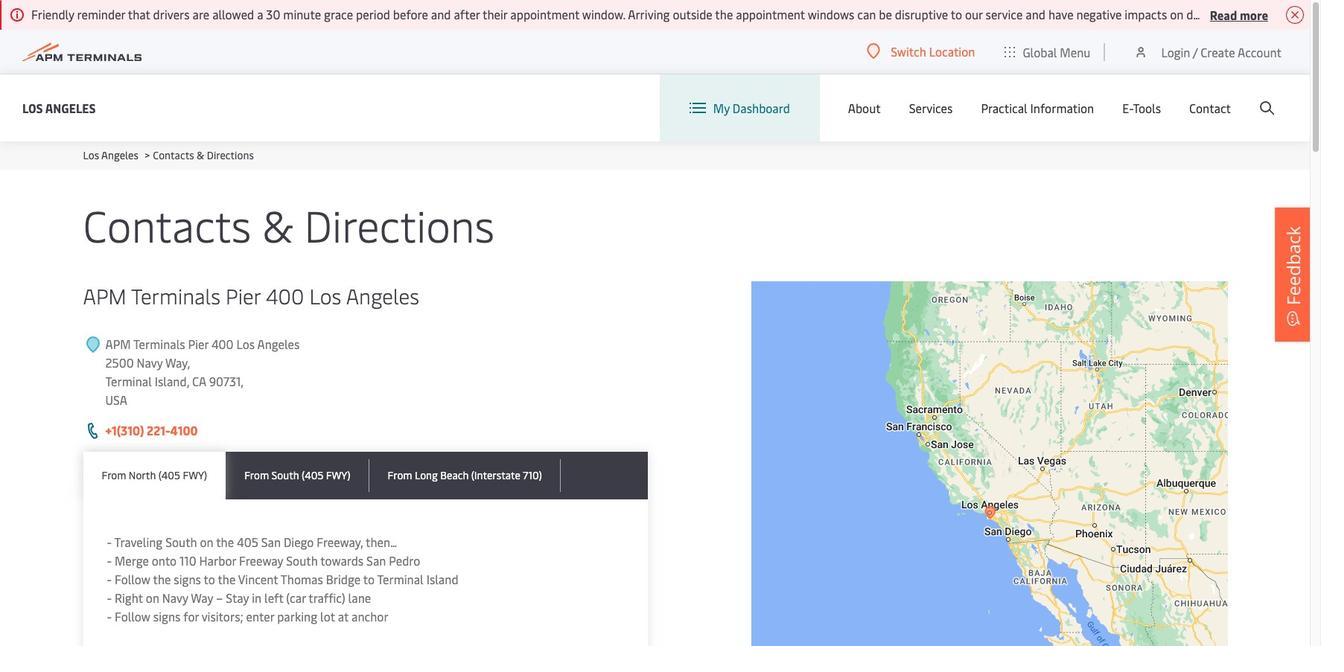 Task type: vqa. For each thing, say whether or not it's contained in the screenshot.
the right appointment
yes



Task type: locate. For each thing, give the bounding box(es) containing it.
–
[[216, 590, 223, 606]]

terminals inside apm terminals pier 400 los angeles 2500 navy way, terminal island, ca 90731, usa
[[133, 336, 185, 352]]

1 fwy) from the left
[[183, 469, 207, 483]]

1 horizontal spatial appointment
[[736, 6, 805, 22]]

login / create account
[[1162, 44, 1282, 60]]

(405 up 'diego'
[[302, 469, 324, 483]]

south up 110
[[166, 534, 197, 551]]

5 - from the top
[[107, 609, 112, 625]]

221-
[[147, 422, 170, 439]]

then…
[[366, 534, 397, 551]]

1 vertical spatial pier
[[188, 336, 209, 352]]

- traveling south on the 405 san diego freeway, then… - merge onto 110 harbor freeway south towards san pedro - follow the signs to the vincent thomas bridge to terminal island - right on navy way – stay in left (car traffic) lane - follow signs for visitors; enter parking lot at anchor
[[107, 534, 459, 625]]

read
[[1211, 6, 1238, 23]]

my dashboard button
[[690, 75, 790, 142]]

window.
[[582, 6, 626, 22]]

fwy) for from south (405 fwy)
[[326, 469, 351, 483]]

stay
[[226, 590, 249, 606]]

outside
[[673, 6, 713, 22]]

&
[[197, 148, 204, 162], [262, 195, 293, 254]]

vincent
[[238, 571, 278, 588]]

1 from from the left
[[102, 469, 126, 483]]

0 vertical spatial 400
[[266, 282, 304, 310]]

disruptive
[[895, 6, 949, 22]]

a
[[257, 6, 263, 22]]

from left north
[[102, 469, 126, 483]]

harbor
[[199, 553, 236, 569]]

fwy) inside from north (405 fwy) button
[[183, 469, 207, 483]]

to
[[951, 6, 963, 22], [204, 571, 215, 588], [363, 571, 375, 588]]

0 vertical spatial contacts
[[153, 148, 194, 162]]

fwy) up freeway,
[[326, 469, 351, 483]]

1 horizontal spatial 400
[[266, 282, 304, 310]]

period
[[356, 6, 390, 22]]

1 vertical spatial follow
[[115, 609, 150, 625]]

friendly
[[31, 6, 74, 22]]

drivers left who
[[1187, 6, 1224, 22]]

1 (405 from the left
[[158, 469, 180, 483]]

the down onto
[[153, 571, 171, 588]]

parking
[[277, 609, 318, 625]]

0 horizontal spatial pier
[[188, 336, 209, 352]]

follow down "right"
[[115, 609, 150, 625]]

1 vertical spatial 400
[[212, 336, 234, 352]]

1 horizontal spatial directions
[[304, 195, 495, 254]]

follow down merge
[[115, 571, 150, 588]]

0 vertical spatial apm
[[83, 282, 126, 310]]

on up harbor
[[200, 534, 214, 551]]

2 horizontal spatial to
[[951, 6, 963, 22]]

0 horizontal spatial from
[[102, 469, 126, 483]]

service
[[986, 6, 1023, 22]]

fwy) inside from south (405 fwy) button
[[326, 469, 351, 483]]

bridge
[[326, 571, 361, 588]]

and left after
[[431, 6, 451, 22]]

my dashboard
[[714, 100, 790, 116]]

2 and from the left
[[1026, 6, 1046, 22]]

0 vertical spatial san
[[261, 534, 281, 551]]

2 fwy) from the left
[[326, 469, 351, 483]]

apm inside apm terminals pier 400 los angeles 2500 navy way, terminal island, ca 90731, usa
[[105, 336, 131, 352]]

0 horizontal spatial and
[[431, 6, 451, 22]]

2 - from the top
[[107, 553, 112, 569]]

0 vertical spatial signs
[[174, 571, 201, 588]]

follow
[[115, 571, 150, 588], [115, 609, 150, 625]]

1 horizontal spatial from
[[245, 469, 269, 483]]

san
[[261, 534, 281, 551], [367, 553, 386, 569]]

terminal down "2500"
[[105, 373, 152, 390]]

1 vertical spatial san
[[367, 553, 386, 569]]

400 down contacts & directions at left top
[[266, 282, 304, 310]]

2 appointment from the left
[[736, 6, 805, 22]]

1 vertical spatial apm
[[105, 336, 131, 352]]

1 horizontal spatial san
[[367, 553, 386, 569]]

to up way
[[204, 571, 215, 588]]

south
[[272, 469, 299, 483], [166, 534, 197, 551], [286, 553, 318, 569]]

0 horizontal spatial 400
[[212, 336, 234, 352]]

2 (405 from the left
[[302, 469, 324, 483]]

way,
[[165, 355, 190, 371]]

to left our
[[951, 6, 963, 22]]

pier for apm terminals pier 400 los angeles
[[226, 282, 261, 310]]

dashboard
[[733, 100, 790, 116]]

400 inside apm terminals pier 400 los angeles 2500 navy way, terminal island, ca 90731, usa
[[212, 336, 234, 352]]

signs left for
[[153, 609, 181, 625]]

1 drivers from the left
[[153, 6, 190, 22]]

south up thomas
[[286, 553, 318, 569]]

0 horizontal spatial drivers
[[153, 6, 190, 22]]

switch
[[891, 43, 927, 60]]

fwy) down 4100
[[183, 469, 207, 483]]

the
[[715, 6, 733, 22], [216, 534, 234, 551], [153, 571, 171, 588], [218, 571, 236, 588]]

location
[[930, 43, 976, 60]]

0 vertical spatial directions
[[207, 148, 254, 162]]

south up 'diego'
[[272, 469, 299, 483]]

los angeles link
[[22, 99, 96, 117], [83, 148, 138, 162]]

apm terminals pier 400 los angeles
[[83, 282, 419, 310]]

navy up for
[[162, 590, 188, 606]]

north
[[129, 469, 156, 483]]

are
[[193, 6, 210, 22]]

terminals
[[131, 282, 221, 310], [133, 336, 185, 352]]

2 from from the left
[[245, 469, 269, 483]]

from
[[102, 469, 126, 483], [245, 469, 269, 483], [388, 469, 412, 483]]

0 horizontal spatial appointment
[[511, 6, 580, 22]]

0 horizontal spatial fwy)
[[183, 469, 207, 483]]

appointment
[[511, 6, 580, 22], [736, 6, 805, 22]]

more
[[1240, 6, 1269, 23]]

1 vertical spatial signs
[[153, 609, 181, 625]]

0 horizontal spatial (405
[[158, 469, 180, 483]]

1 vertical spatial &
[[262, 195, 293, 254]]

2 horizontal spatial from
[[388, 469, 412, 483]]

2 vertical spatial south
[[286, 553, 318, 569]]

and
[[431, 6, 451, 22], [1026, 6, 1046, 22]]

1 vertical spatial terminal
[[377, 571, 424, 588]]

0 horizontal spatial san
[[261, 534, 281, 551]]

2500
[[105, 355, 134, 371]]

about button
[[848, 75, 881, 142]]

create
[[1201, 44, 1236, 60]]

and left have
[[1026, 6, 1046, 22]]

0 horizontal spatial terminal
[[105, 373, 152, 390]]

1 horizontal spatial terminal
[[377, 571, 424, 588]]

los
[[22, 99, 43, 116], [83, 148, 99, 162], [310, 282, 342, 310], [236, 336, 255, 352]]

0 vertical spatial follow
[[115, 571, 150, 588]]

0 vertical spatial terminals
[[131, 282, 221, 310]]

freeway,
[[317, 534, 363, 551]]

practical
[[982, 100, 1028, 116]]

contacts & directions
[[83, 195, 495, 254]]

from for from north (405 fwy)
[[102, 469, 126, 483]]

400
[[266, 282, 304, 310], [212, 336, 234, 352]]

1 horizontal spatial fwy)
[[326, 469, 351, 483]]

los angeles > contacts & directions
[[83, 148, 254, 162]]

3 from from the left
[[388, 469, 412, 483]]

after
[[454, 6, 480, 22]]

drivers left are on the top of page
[[153, 6, 190, 22]]

(405 right north
[[158, 469, 180, 483]]

from left long
[[388, 469, 412, 483]]

towards
[[321, 553, 364, 569]]

from south (405 fwy) button
[[226, 452, 369, 500]]

terminal down pedro
[[377, 571, 424, 588]]

on
[[1171, 6, 1184, 22], [1285, 6, 1299, 22], [200, 534, 214, 551], [146, 590, 159, 606]]

1 horizontal spatial pier
[[226, 282, 261, 310]]

0 vertical spatial navy
[[137, 355, 163, 371]]

0 vertical spatial south
[[272, 469, 299, 483]]

1 appointment from the left
[[511, 6, 580, 22]]

signs down 110
[[174, 571, 201, 588]]

3 - from the top
[[107, 571, 112, 588]]

400 up 90731,
[[212, 336, 234, 352]]

1 horizontal spatial drivers
[[1187, 6, 1224, 22]]

san down then… at the bottom of the page
[[367, 553, 386, 569]]

0 vertical spatial pier
[[226, 282, 261, 310]]

1 horizontal spatial and
[[1026, 6, 1046, 22]]

contacts right > at the top left of page
[[153, 148, 194, 162]]

0 vertical spatial terminal
[[105, 373, 152, 390]]

angeles inside apm terminals pier 400 los angeles 2500 navy way, terminal island, ca 90731, usa
[[257, 336, 300, 352]]

1 vertical spatial navy
[[162, 590, 188, 606]]

friendly reminder that drivers are allowed a 30 minute grace period before and after their appointment window. arriving outside the appointment windows can be disruptive to our service and have negative impacts on drivers who arrive on time
[[31, 6, 1322, 22]]

navy left the way,
[[137, 355, 163, 371]]

1 horizontal spatial &
[[262, 195, 293, 254]]

0 vertical spatial los angeles link
[[22, 99, 96, 117]]

feedback
[[1281, 226, 1306, 305]]

feedback button
[[1276, 208, 1313, 342]]

appointment left windows
[[736, 6, 805, 22]]

have
[[1049, 6, 1074, 22]]

2 drivers from the left
[[1187, 6, 1224, 22]]

1 horizontal spatial (405
[[302, 469, 324, 483]]

negative
[[1077, 6, 1122, 22]]

1 and from the left
[[431, 6, 451, 22]]

4 - from the top
[[107, 590, 112, 606]]

0 horizontal spatial &
[[197, 148, 204, 162]]

services button
[[909, 75, 953, 142]]

tab list
[[83, 452, 648, 500]]

san up freeway
[[261, 534, 281, 551]]

pier inside apm terminals pier 400 los angeles 2500 navy way, terminal island, ca 90731, usa
[[188, 336, 209, 352]]

diego
[[284, 534, 314, 551]]

1 vertical spatial terminals
[[133, 336, 185, 352]]

to up lane
[[363, 571, 375, 588]]

2 follow from the top
[[115, 609, 150, 625]]

-
[[107, 534, 112, 551], [107, 553, 112, 569], [107, 571, 112, 588], [107, 590, 112, 606], [107, 609, 112, 625]]

appointment right the their
[[511, 6, 580, 22]]

1 vertical spatial directions
[[304, 195, 495, 254]]

(405 for north
[[158, 469, 180, 483]]

arrive
[[1252, 6, 1282, 22]]

contacts down los angeles > contacts & directions
[[83, 195, 251, 254]]

from for from long beach  (interstate 710)
[[388, 469, 412, 483]]

from up 405
[[245, 469, 269, 483]]



Task type: describe. For each thing, give the bounding box(es) containing it.
pedro
[[389, 553, 420, 569]]

impacts
[[1125, 6, 1168, 22]]

0 horizontal spatial to
[[204, 571, 215, 588]]

island,
[[155, 373, 189, 390]]

left
[[265, 590, 283, 606]]

island
[[427, 571, 459, 588]]

/
[[1193, 44, 1198, 60]]

1 vertical spatial south
[[166, 534, 197, 551]]

1 - from the top
[[107, 534, 112, 551]]

information
[[1031, 100, 1095, 116]]

in
[[252, 590, 262, 606]]

4100
[[170, 422, 198, 439]]

time
[[1301, 6, 1322, 22]]

tab list containing from north (405 fwy)
[[83, 452, 648, 500]]

that
[[128, 6, 150, 22]]

+1(310) 221-4100
[[105, 422, 198, 439]]

e-
[[1123, 100, 1133, 116]]

+1(310) 221-4100 link
[[105, 422, 198, 439]]

+1(310)
[[105, 422, 144, 439]]

read more
[[1211, 6, 1269, 23]]

(405 for south
[[302, 469, 324, 483]]

the up –
[[218, 571, 236, 588]]

be
[[879, 6, 892, 22]]

terminal inside apm terminals pier 400 los angeles 2500 navy way, terminal island, ca 90731, usa
[[105, 373, 152, 390]]

enter
[[246, 609, 274, 625]]

405
[[237, 534, 258, 551]]

global menu
[[1023, 44, 1091, 60]]

from south (405 fwy)
[[245, 469, 351, 483]]

1 vertical spatial los angeles link
[[83, 148, 138, 162]]

los angeles
[[22, 99, 96, 116]]

terminal inside - traveling south on the 405 san diego freeway, then… - merge onto 110 harbor freeway south towards san pedro - follow the signs to the vincent thomas bridge to terminal island - right on navy way – stay in left (car traffic) lane - follow signs for visitors; enter parking lot at anchor
[[377, 571, 424, 588]]

on right impacts at the right top
[[1171, 6, 1184, 22]]

read more button
[[1211, 5, 1269, 24]]

switch location button
[[867, 43, 976, 60]]

long
[[415, 469, 438, 483]]

apm for apm terminals pier 400 los angeles
[[83, 282, 126, 310]]

fwy) for from north (405 fwy)
[[183, 469, 207, 483]]

about
[[848, 100, 881, 116]]

switch location
[[891, 43, 976, 60]]

traveling
[[114, 534, 163, 551]]

beach
[[441, 469, 469, 483]]

710)
[[523, 469, 542, 483]]

usa
[[105, 392, 127, 408]]

from for from south (405 fwy)
[[245, 469, 269, 483]]

0 vertical spatial &
[[197, 148, 204, 162]]

traffic)
[[309, 590, 345, 606]]

from north (405 fwy) button
[[83, 452, 226, 500]]

their
[[483, 6, 508, 22]]

account
[[1238, 44, 1282, 60]]

anchor
[[352, 609, 389, 625]]

practical information button
[[982, 75, 1095, 142]]

at
[[338, 609, 349, 625]]

minute
[[283, 6, 321, 22]]

30
[[266, 6, 280, 22]]

merge
[[115, 553, 149, 569]]

can
[[858, 6, 876, 22]]

400 for apm terminals pier 400 los angeles 2500 navy way, terminal island, ca 90731, usa
[[212, 336, 234, 352]]

contact
[[1190, 100, 1232, 116]]

way
[[191, 590, 213, 606]]

grace
[[324, 6, 353, 22]]

menu
[[1060, 44, 1091, 60]]

map region
[[706, 174, 1278, 647]]

110
[[180, 553, 196, 569]]

the up harbor
[[216, 534, 234, 551]]

from north (405 fwy) tab panel
[[83, 500, 648, 647]]

e-tools button
[[1123, 75, 1162, 142]]

the right outside
[[715, 6, 733, 22]]

from long beach  (interstate 710) button
[[369, 452, 561, 500]]

thomas
[[281, 571, 323, 588]]

(interstate
[[471, 469, 521, 483]]

>
[[145, 148, 150, 162]]

terminals for apm terminals pier 400 los angeles 2500 navy way, terminal island, ca 90731, usa
[[133, 336, 185, 352]]

windows
[[808, 6, 855, 22]]

contact button
[[1190, 75, 1232, 142]]

my
[[714, 100, 730, 116]]

ca
[[192, 373, 206, 390]]

global menu button
[[990, 29, 1106, 74]]

0 horizontal spatial directions
[[207, 148, 254, 162]]

who
[[1226, 6, 1249, 22]]

south inside button
[[272, 469, 299, 483]]

e-tools
[[1123, 100, 1162, 116]]

1 horizontal spatial to
[[363, 571, 375, 588]]

close alert image
[[1287, 6, 1305, 24]]

apm for apm terminals pier 400 los angeles 2500 navy way, terminal island, ca 90731, usa
[[105, 336, 131, 352]]

allowed
[[212, 6, 254, 22]]

services
[[909, 100, 953, 116]]

terminals for apm terminals pier 400 los angeles
[[131, 282, 221, 310]]

400 for apm terminals pier 400 los angeles
[[266, 282, 304, 310]]

(car
[[286, 590, 306, 606]]

navy inside - traveling south on the 405 san diego freeway, then… - merge onto 110 harbor freeway south towards san pedro - follow the signs to the vincent thomas bridge to terminal island - right on navy way – stay in left (car traffic) lane - follow signs for visitors; enter parking lot at anchor
[[162, 590, 188, 606]]

right
[[115, 590, 143, 606]]

from north (405 fwy)
[[102, 469, 207, 483]]

our
[[965, 6, 983, 22]]

apm terminals pier 400 los angeles 2500 navy way, terminal island, ca 90731, usa
[[105, 336, 300, 408]]

navy inside apm terminals pier 400 los angeles 2500 navy way, terminal island, ca 90731, usa
[[137, 355, 163, 371]]

visitors;
[[202, 609, 243, 625]]

onto
[[152, 553, 177, 569]]

tools
[[1133, 100, 1162, 116]]

before
[[393, 6, 428, 22]]

1 follow from the top
[[115, 571, 150, 588]]

reminder
[[77, 6, 125, 22]]

los inside apm terminals pier 400 los angeles 2500 navy way, terminal island, ca 90731, usa
[[236, 336, 255, 352]]

1 vertical spatial contacts
[[83, 195, 251, 254]]

on left time
[[1285, 6, 1299, 22]]

pier for apm terminals pier 400 los angeles 2500 navy way, terminal island, ca 90731, usa
[[188, 336, 209, 352]]

arriving
[[628, 6, 670, 22]]

on right "right"
[[146, 590, 159, 606]]



